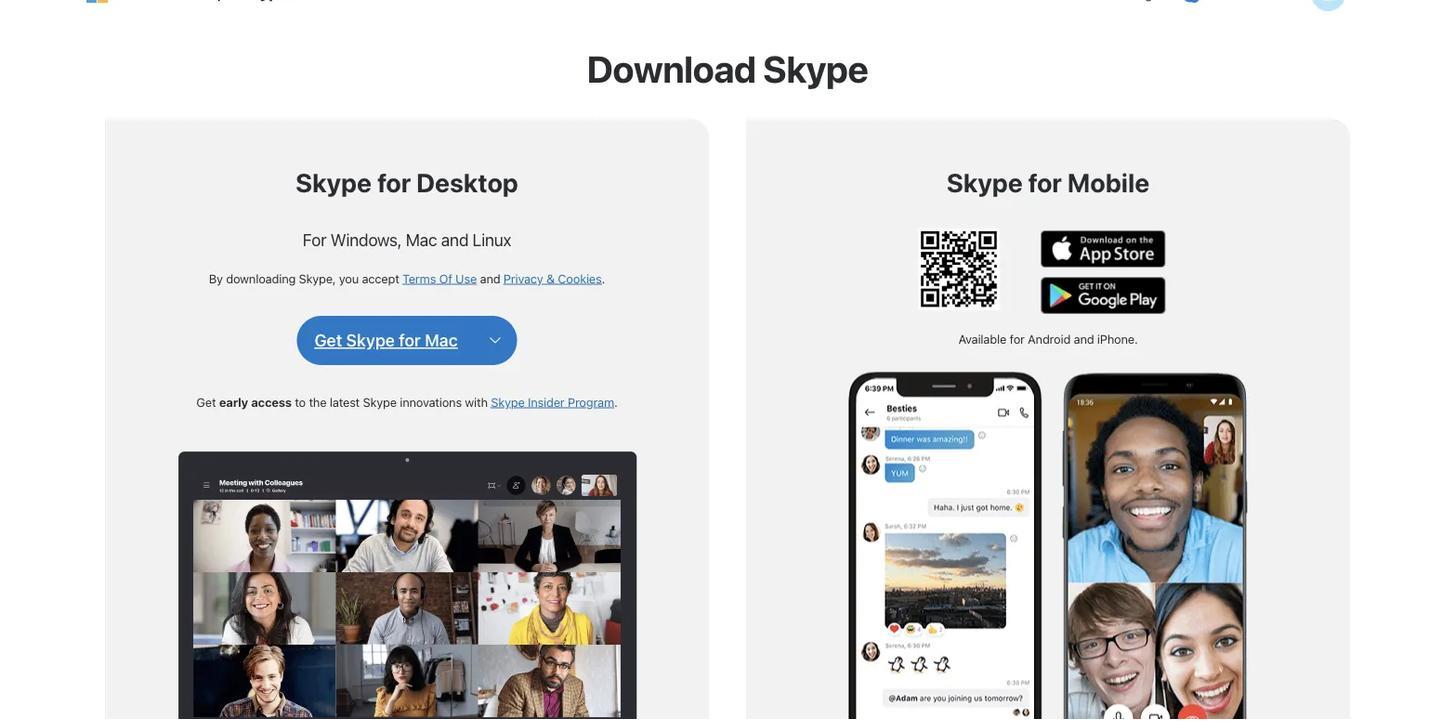 Task type: locate. For each thing, give the bounding box(es) containing it.
download skype
[[587, 47, 868, 91]]

0 vertical spatial and
[[441, 230, 469, 250]]

you
[[339, 271, 359, 285]]

and left the iphone.
[[1074, 332, 1094, 346]]

and left linux
[[441, 230, 469, 250]]

1 vertical spatial and
[[480, 271, 501, 285]]

mac
[[406, 230, 437, 250], [425, 330, 458, 350]]

available for android and iphone.
[[959, 332, 1138, 346]]

get left early
[[196, 395, 216, 409]]

mac down terms of use link
[[425, 330, 458, 350]]

the
[[309, 395, 327, 409]]

for for available for android and iphone.
[[1010, 332, 1025, 346]]

for for skype for desktop
[[377, 167, 411, 198]]

1 horizontal spatial .
[[614, 395, 618, 409]]

early
[[219, 395, 248, 409]]

2 vertical spatial and
[[1074, 332, 1094, 346]]

0 horizontal spatial .
[[602, 271, 605, 285]]

0 horizontal spatial and
[[441, 230, 469, 250]]

for up for windows, mac and linux
[[377, 167, 411, 198]]

&
[[547, 271, 555, 285]]

1 vertical spatial mac
[[425, 330, 458, 350]]

.
[[602, 271, 605, 285], [614, 395, 618, 409]]

get it on google play image
[[1041, 277, 1166, 314]]

for for skype for mobile
[[1029, 167, 1062, 198]]

1 vertical spatial get
[[196, 395, 216, 409]]

for
[[377, 167, 411, 198], [1029, 167, 1062, 198], [399, 330, 421, 350], [1010, 332, 1025, 346]]

mac up terms
[[406, 230, 437, 250]]

with
[[465, 395, 488, 409]]

for left mobile
[[1029, 167, 1062, 198]]

. right insider at left
[[614, 395, 618, 409]]

menu bar
[[86, 0, 1369, 66]]

2 horizontal spatial and
[[1074, 332, 1094, 346]]

desktop
[[417, 167, 519, 198]]

get skype for mac link
[[315, 329, 458, 352]]

and for available for android and iphone.
[[1074, 332, 1094, 346]]

get skype for mac
[[315, 330, 458, 350]]

for left android
[[1010, 332, 1025, 346]]

get inside get skype for mac link
[[315, 330, 342, 350]]

0 vertical spatial get
[[315, 330, 342, 350]]

0 horizontal spatial get
[[196, 395, 216, 409]]

downloading
[[226, 271, 296, 285]]

of
[[439, 271, 452, 285]]

. for skype insider program
[[614, 395, 618, 409]]

. right &
[[602, 271, 605, 285]]

by
[[209, 271, 223, 285]]

1 horizontal spatial get
[[315, 330, 342, 350]]

skype
[[763, 47, 868, 91], [296, 167, 372, 198], [947, 167, 1023, 198], [346, 330, 395, 350], [363, 395, 397, 409], [491, 395, 525, 409]]

and right use
[[480, 271, 501, 285]]

get up the the
[[315, 330, 342, 350]]

download
[[587, 47, 756, 91]]

 link
[[1181, 0, 1200, 3]]

access
[[251, 395, 292, 409]]

1 vertical spatial .
[[614, 395, 618, 409]]

privacy
[[504, 271, 543, 285]]

and
[[441, 230, 469, 250], [480, 271, 501, 285], [1074, 332, 1094, 346]]

0 vertical spatial .
[[602, 271, 605, 285]]

mobile
[[1068, 167, 1150, 198]]

terms of use link
[[402, 271, 477, 285]]

skype for mobile
[[947, 167, 1150, 198]]

insider
[[528, 395, 565, 409]]

get
[[315, 330, 342, 350], [196, 395, 216, 409]]

accept
[[362, 271, 399, 285]]

mac inside get skype for mac link
[[425, 330, 458, 350]]



Task type: describe. For each thing, give the bounding box(es) containing it.
iphone.
[[1098, 332, 1138, 346]]

android
[[1028, 332, 1071, 346]]

microsoft image
[[86, 0, 187, 3]]

to
[[295, 395, 306, 409]]

cookies
[[558, 271, 602, 285]]

get for get skype for mac
[[315, 330, 342, 350]]

download skype through qr code image
[[919, 229, 1000, 310]]

linux
[[473, 230, 512, 250]]

0 vertical spatial mac
[[406, 230, 437, 250]]

latest
[[330, 395, 360, 409]]

get for get early access to the latest skype innovations with skype insider program .
[[196, 395, 216, 409]]

and for for windows, mac and linux
[[441, 230, 469, 250]]

for windows, mac and linux
[[303, 230, 512, 250]]

for up get early access to the latest skype innovations with skype insider program .
[[399, 330, 421, 350]]

1 horizontal spatial and
[[480, 271, 501, 285]]

innovations
[[400, 395, 462, 409]]

download on the appstore image
[[1041, 231, 1166, 268]]

terms
[[402, 271, 436, 285]]

skype,
[[299, 271, 336, 285]]

available
[[959, 332, 1007, 346]]

by downloading skype, you accept terms of use and privacy & cookies .
[[209, 271, 605, 285]]

for
[[303, 230, 327, 250]]

skype on mobile device image
[[849, 366, 1248, 719]]

. for privacy & cookies
[[602, 271, 605, 285]]

privacy & cookies link
[[504, 271, 602, 285]]

program
[[568, 395, 614, 409]]

windows,
[[331, 230, 402, 250]]

use
[[456, 271, 477, 285]]

skype for desktop
[[296, 167, 519, 198]]

get early access to the latest skype innovations with skype insider program .
[[196, 395, 618, 409]]

skype insider program link
[[491, 395, 614, 409]]



Task type: vqa. For each thing, say whether or not it's contained in the screenshot.
'Microsoft' image
yes



